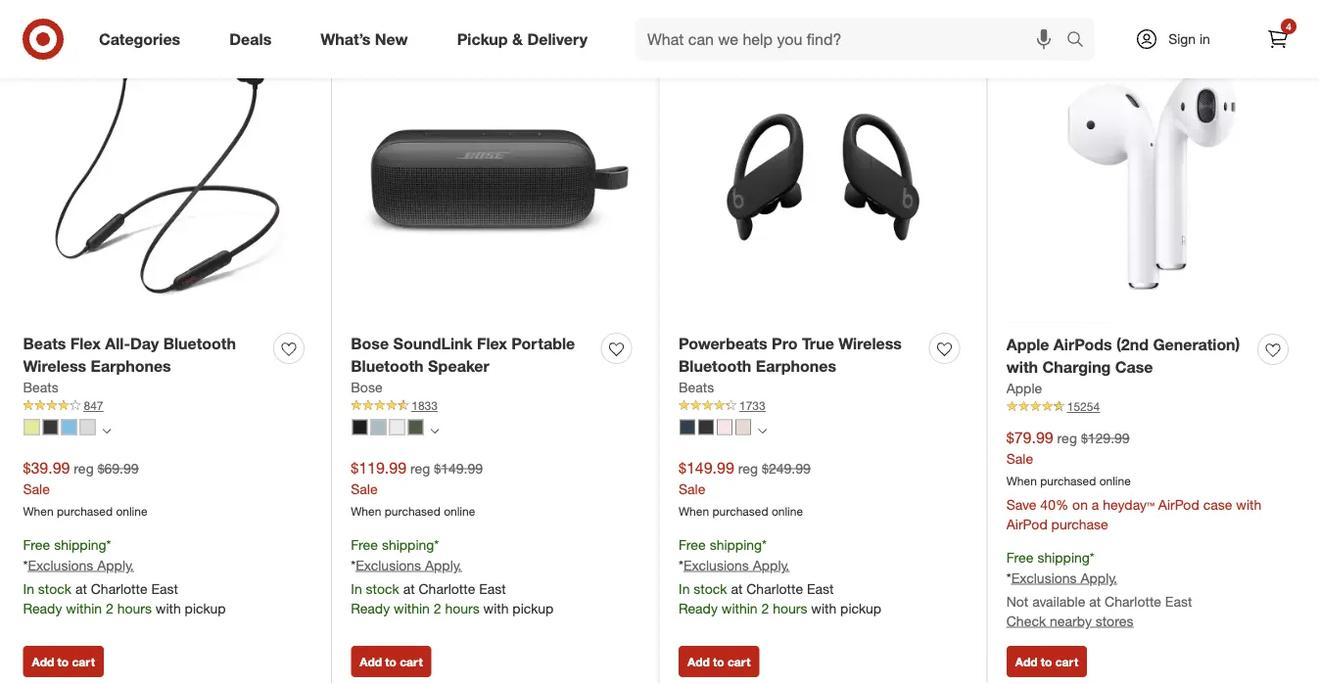 Task type: vqa. For each thing, say whether or not it's contained in the screenshot.
middle Bluetooth
yes



Task type: locate. For each thing, give the bounding box(es) containing it.
beats left all-
[[23, 335, 66, 354]]

2 horizontal spatial free shipping * * exclusions apply. in stock at  charlotte east ready within 2 hours with pickup
[[679, 537, 882, 617]]

free down $119.99 reg $149.99 sale when purchased online
[[351, 537, 378, 554]]

2 horizontal spatial all colors element
[[758, 424, 767, 436]]

2 horizontal spatial within
[[722, 600, 758, 617]]

all colors image right smoke gray image
[[102, 427, 111, 436]]

2 add from the left
[[360, 655, 382, 670]]

earphones down pro
[[756, 357, 837, 376]]

when for $149.99
[[679, 504, 710, 519]]

free down $39.99 reg $69.99 sale when purchased online
[[23, 537, 50, 554]]

3 within from the left
[[722, 600, 758, 617]]

1 all colors image from the left
[[102, 427, 111, 436]]

apply. up "stores"
[[1081, 570, 1118, 587]]

categories
[[99, 29, 180, 49]]

2 flex from the left
[[477, 335, 507, 354]]

What can we help you find? suggestions appear below search field
[[636, 18, 1072, 61]]

purchased for $119.99
[[385, 504, 441, 519]]

shipping down $39.99 reg $69.99 sale when purchased online
[[54, 537, 106, 554]]

exclusions up available
[[1012, 570, 1077, 587]]

2 stock from the left
[[366, 580, 400, 598]]

3 add to cart button from the left
[[679, 647, 760, 678]]

earphones
[[91, 357, 171, 376], [756, 357, 837, 376]]

$149.99
[[679, 459, 735, 478], [434, 460, 483, 478]]

true
[[802, 335, 835, 354]]

bluetooth inside powerbeats pro true wireless bluetooth earphones
[[679, 357, 752, 376]]

beats link up navy image
[[679, 378, 714, 398]]

wireless
[[839, 335, 902, 354], [23, 357, 86, 376]]

hours
[[117, 600, 152, 617], [445, 600, 480, 617], [773, 600, 808, 617]]

when inside $39.99 reg $69.99 sale when purchased online
[[23, 504, 54, 519]]

deals
[[229, 29, 272, 49]]

1733 link
[[679, 398, 968, 415]]

add to cart for $149.99
[[688, 655, 751, 670]]

hours for $149.99
[[773, 600, 808, 617]]

sale down $79.99
[[1007, 450, 1034, 468]]

online inside $79.99 reg $129.99 sale when purchased online save 40% on a heyday™ airpod case with airpod purchase
[[1100, 474, 1131, 489]]

when down the "$39.99" at the left
[[23, 504, 54, 519]]

1 vertical spatial wireless
[[23, 357, 86, 376]]

when inside $149.99 reg $249.99 sale when purchased online
[[679, 504, 710, 519]]

exclusions apply. link down $119.99 reg $149.99 sale when purchased online
[[356, 557, 462, 574]]

3 all colors element from the left
[[758, 424, 767, 436]]

bose link
[[351, 378, 383, 398]]

$39.99 reg $69.99 sale when purchased online
[[23, 459, 148, 519]]

bose for bose
[[351, 379, 383, 396]]

0 horizontal spatial in
[[23, 580, 34, 598]]

east inside free shipping * * exclusions apply. not available at charlotte east check nearby stores
[[1166, 593, 1193, 610]]

0 horizontal spatial bluetooth
[[163, 335, 236, 354]]

portable
[[512, 335, 575, 354]]

pickup
[[185, 600, 226, 617], [513, 600, 554, 617], [841, 600, 882, 617]]

2 all colors element from the left
[[430, 424, 439, 436]]

purchased down $119.99
[[385, 504, 441, 519]]

all colors element right the off white icon
[[758, 424, 767, 436]]

1 ready from the left
[[23, 600, 62, 617]]

east for $149.99
[[807, 580, 834, 598]]

shipping
[[54, 537, 106, 554], [382, 537, 434, 554], [710, 537, 762, 554], [1038, 549, 1090, 566]]

stock for $119.99
[[366, 580, 400, 598]]

with for powerbeats pro true wireless bluetooth earphones
[[812, 600, 837, 617]]

wireless up the 847
[[23, 357, 86, 376]]

bose up blue image
[[351, 379, 383, 396]]

flex inside bose soundlink flex portable bluetooth speaker
[[477, 335, 507, 354]]

apply.
[[97, 557, 134, 574], [425, 557, 462, 574], [753, 557, 790, 574], [1081, 570, 1118, 587]]

when up save in the right bottom of the page
[[1007, 474, 1037, 489]]

pickup & delivery
[[457, 29, 588, 49]]

purchased up on
[[1041, 474, 1097, 489]]

all colors element for $149.99
[[758, 424, 767, 436]]

reg inside $119.99 reg $149.99 sale when purchased online
[[410, 460, 430, 478]]

all colors element
[[102, 424, 111, 436], [430, 424, 439, 436], [758, 424, 767, 436]]

purchase
[[1052, 516, 1109, 533]]

flex up speaker
[[477, 335, 507, 354]]

wireless inside beats flex all-day bluetooth wireless earphones
[[23, 357, 86, 376]]

1 vertical spatial airpod
[[1007, 516, 1048, 533]]

flex left all-
[[70, 335, 101, 354]]

2 ready from the left
[[351, 600, 390, 617]]

2 cart from the left
[[400, 655, 423, 670]]

apple link
[[1007, 379, 1043, 399]]

beats link for beats flex all-day bluetooth wireless earphones
[[23, 378, 59, 398]]

shipping down purchase
[[1038, 549, 1090, 566]]

apple for apple airpods (2nd generation) with charging case
[[1007, 336, 1050, 355]]

1 horizontal spatial pickup
[[513, 600, 554, 617]]

1 horizontal spatial $149.99
[[679, 459, 735, 478]]

2
[[106, 600, 113, 617], [434, 600, 441, 617], [762, 600, 769, 617]]

$149.99 down all colors icon
[[434, 460, 483, 478]]

charlotte for $149.99
[[747, 580, 804, 598]]

within for $149.99
[[722, 600, 758, 617]]

beats for powerbeats pro true wireless bluetooth earphones beats link
[[679, 379, 714, 396]]

with for beats flex all-day bluetooth wireless earphones
[[156, 600, 181, 617]]

in for $149.99
[[679, 580, 690, 598]]

apply. for $149.99
[[753, 557, 790, 574]]

smoke gray image
[[80, 420, 96, 436]]

2 for $149.99
[[762, 600, 769, 617]]

1 in from the left
[[23, 580, 34, 598]]

all colors image for $39.99
[[102, 427, 111, 436]]

bluetooth for beats flex all-day bluetooth wireless earphones
[[163, 335, 236, 354]]

2 horizontal spatial in
[[679, 580, 690, 598]]

0 horizontal spatial flex
[[70, 335, 101, 354]]

3 pickup from the left
[[841, 600, 882, 617]]

beats link up yuzu yellow 'icon'
[[23, 378, 59, 398]]

blue image
[[371, 420, 386, 436]]

with
[[1007, 358, 1039, 377], [1237, 496, 1262, 514], [156, 600, 181, 617], [484, 600, 509, 617], [812, 600, 837, 617]]

when
[[1007, 474, 1037, 489], [23, 504, 54, 519], [351, 504, 382, 519], [679, 504, 710, 519]]

cart for $119.99
[[400, 655, 423, 670]]

sale down navy image
[[679, 481, 706, 498]]

reg for $79.99
[[1058, 430, 1078, 447]]

check
[[1007, 613, 1047, 630]]

purchased down $249.99
[[713, 504, 769, 519]]

beats
[[23, 335, 66, 354], [23, 379, 59, 396], [679, 379, 714, 396]]

purchased inside $79.99 reg $129.99 sale when purchased online save 40% on a heyday™ airpod case with airpod purchase
[[1041, 474, 1097, 489]]

ready
[[23, 600, 62, 617], [351, 600, 390, 617], [679, 600, 718, 617]]

check nearby stores button
[[1007, 612, 1134, 631]]

1 add to cart button from the left
[[23, 647, 104, 678]]

0 vertical spatial wireless
[[839, 335, 902, 354]]

1833 link
[[351, 398, 640, 415]]

1 stock from the left
[[38, 580, 72, 598]]

1 all colors element from the left
[[102, 424, 111, 436]]

bluetooth down the powerbeats
[[679, 357, 752, 376]]

pickup for $119.99
[[513, 600, 554, 617]]

beats inside beats flex all-day bluetooth wireless earphones
[[23, 335, 66, 354]]

0 horizontal spatial all colors element
[[102, 424, 111, 436]]

soundlink
[[393, 335, 473, 354]]

exclusions for $149.99
[[684, 557, 749, 574]]

reg left $249.99
[[738, 460, 758, 478]]

reg inside $149.99 reg $249.99 sale when purchased online
[[738, 460, 758, 478]]

free shipping * * exclusions apply. in stock at  charlotte east ready within 2 hours with pickup down $119.99 reg $149.99 sale when purchased online
[[351, 537, 554, 617]]

when inside $119.99 reg $149.99 sale when purchased online
[[351, 504, 382, 519]]

0 horizontal spatial airpod
[[1007, 516, 1048, 533]]

reg left $69.99
[[74, 460, 94, 478]]

sale for $149.99
[[679, 481, 706, 498]]

shipping down $149.99 reg $249.99 sale when purchased online
[[710, 537, 762, 554]]

in
[[23, 580, 34, 598], [351, 580, 362, 598], [679, 580, 690, 598]]

2 horizontal spatial bluetooth
[[679, 357, 752, 376]]

free shipping * * exclusions apply. in stock at  charlotte east ready within 2 hours with pickup down $39.99 reg $69.99 sale when purchased online
[[23, 537, 226, 617]]

all colors element right green image
[[430, 424, 439, 436]]

exclusions down $149.99 reg $249.99 sale when purchased online
[[684, 557, 749, 574]]

1 add to cart from the left
[[32, 655, 95, 670]]

at for $119.99
[[403, 580, 415, 598]]

exclusions for $39.99
[[28, 557, 93, 574]]

apply. for $39.99
[[97, 557, 134, 574]]

0 vertical spatial apple
[[1007, 336, 1050, 355]]

when inside $79.99 reg $129.99 sale when purchased online save 40% on a heyday™ airpod case with airpod purchase
[[1007, 474, 1037, 489]]

bose soundlink flex portable bluetooth speaker image
[[351, 33, 640, 322], [351, 33, 640, 322]]

earphones inside beats flex all-day bluetooth wireless earphones
[[91, 357, 171, 376]]

2 to from the left
[[385, 655, 397, 670]]

black image
[[352, 420, 368, 436], [699, 420, 714, 436]]

purchased inside $119.99 reg $149.99 sale when purchased online
[[385, 504, 441, 519]]

1 beats link from the left
[[23, 378, 59, 398]]

sign in link
[[1119, 18, 1241, 61]]

airpod
[[1159, 496, 1200, 514], [1007, 516, 1048, 533]]

sale inside $149.99 reg $249.99 sale when purchased online
[[679, 481, 706, 498]]

online
[[1100, 474, 1131, 489], [116, 504, 148, 519], [444, 504, 475, 519], [772, 504, 803, 519]]

beats link for powerbeats pro true wireless bluetooth earphones
[[679, 378, 714, 398]]

available
[[1033, 593, 1086, 610]]

0 horizontal spatial black image
[[352, 420, 368, 436]]

3 in from the left
[[679, 580, 690, 598]]

apply. down $119.99 reg $149.99 sale when purchased online
[[425, 557, 462, 574]]

0 horizontal spatial all colors image
[[102, 427, 111, 436]]

0 horizontal spatial $149.99
[[434, 460, 483, 478]]

3 add from the left
[[688, 655, 710, 670]]

east
[[151, 580, 178, 598], [479, 580, 506, 598], [807, 580, 834, 598], [1166, 593, 1193, 610]]

0 vertical spatial bose
[[351, 335, 389, 354]]

1 horizontal spatial airpod
[[1159, 496, 1200, 514]]

charlotte inside free shipping * * exclusions apply. not available at charlotte east check nearby stores
[[1105, 593, 1162, 610]]

shipping down $119.99 reg $149.99 sale when purchased online
[[382, 537, 434, 554]]

2 hours from the left
[[445, 600, 480, 617]]

free down $149.99 reg $249.99 sale when purchased online
[[679, 537, 706, 554]]

1 horizontal spatial earphones
[[756, 357, 837, 376]]

2 horizontal spatial ready
[[679, 600, 718, 617]]

beats up yuzu yellow 'icon'
[[23, 379, 59, 396]]

2 add to cart button from the left
[[351, 647, 432, 678]]

2 add to cart from the left
[[360, 655, 423, 670]]

in for $119.99
[[351, 580, 362, 598]]

to
[[57, 655, 69, 670], [385, 655, 397, 670], [713, 655, 725, 670], [1041, 655, 1053, 670]]

2 apple from the top
[[1007, 380, 1043, 397]]

0 vertical spatial airpod
[[1159, 496, 1200, 514]]

apple up apple "link"
[[1007, 336, 1050, 355]]

black image left pink icon
[[699, 420, 714, 436]]

exclusions apply. link for $39.99
[[28, 557, 134, 574]]

2 horizontal spatial 2
[[762, 600, 769, 617]]

exclusions apply. link down $39.99 reg $69.99 sale when purchased online
[[28, 557, 134, 574]]

bose up the bose link on the left
[[351, 335, 389, 354]]

online for $39.99
[[116, 504, 148, 519]]

bluetooth
[[163, 335, 236, 354], [351, 357, 424, 376], [679, 357, 752, 376]]

reg down all colors icon
[[410, 460, 430, 478]]

free shipping * * exclusions apply. in stock at  charlotte east ready within 2 hours with pickup for $39.99
[[23, 537, 226, 617]]

2 free shipping * * exclusions apply. in stock at  charlotte east ready within 2 hours with pickup from the left
[[351, 537, 554, 617]]

2 2 from the left
[[434, 600, 441, 617]]

0 horizontal spatial beats link
[[23, 378, 59, 398]]

$149.99 down pink icon
[[679, 459, 735, 478]]

1 horizontal spatial hours
[[445, 600, 480, 617]]

bose
[[351, 335, 389, 354], [351, 379, 383, 396]]

1 to from the left
[[57, 655, 69, 670]]

2 within from the left
[[394, 600, 430, 617]]

black image left blue image
[[352, 420, 368, 436]]

sale down the "$39.99" at the left
[[23, 481, 50, 498]]

within
[[66, 600, 102, 617], [394, 600, 430, 617], [722, 600, 758, 617]]

exclusions apply. link up available
[[1012, 570, 1118, 587]]

bose inside bose soundlink flex portable bluetooth speaker
[[351, 335, 389, 354]]

sale inside $39.99 reg $69.99 sale when purchased online
[[23, 481, 50, 498]]

powerbeats
[[679, 335, 768, 354]]

airpods
[[1054, 336, 1113, 355]]

with inside apple airpods (2nd generation) with charging case
[[1007, 358, 1039, 377]]

in
[[1200, 30, 1211, 48]]

2 beats link from the left
[[679, 378, 714, 398]]

deals link
[[213, 18, 296, 61]]

1 within from the left
[[66, 600, 102, 617]]

1 apple from the top
[[1007, 336, 1050, 355]]

0 horizontal spatial wireless
[[23, 357, 86, 376]]

4 to from the left
[[1041, 655, 1053, 670]]

apple
[[1007, 336, 1050, 355], [1007, 380, 1043, 397]]

stock
[[38, 580, 72, 598], [366, 580, 400, 598], [694, 580, 728, 598]]

&
[[512, 29, 523, 49]]

bluetooth up the bose link on the left
[[351, 357, 424, 376]]

3 to from the left
[[713, 655, 725, 670]]

1 cart from the left
[[72, 655, 95, 670]]

beats link
[[23, 378, 59, 398], [679, 378, 714, 398]]

what's
[[321, 29, 371, 49]]

2 horizontal spatial hours
[[773, 600, 808, 617]]

2 horizontal spatial stock
[[694, 580, 728, 598]]

3 ready from the left
[[679, 600, 718, 617]]

all colors image
[[102, 427, 111, 436], [758, 427, 767, 436]]

at
[[75, 580, 87, 598], [403, 580, 415, 598], [731, 580, 743, 598], [1090, 593, 1101, 610]]

sale inside $119.99 reg $149.99 sale when purchased online
[[351, 481, 378, 498]]

all colors element right smoke gray image
[[102, 424, 111, 436]]

0 horizontal spatial 2
[[106, 600, 113, 617]]

hours for $119.99
[[445, 600, 480, 617]]

add for $119.99
[[360, 655, 382, 670]]

1 horizontal spatial bluetooth
[[351, 357, 424, 376]]

apple airpods (2nd generation) with charging case image
[[1007, 33, 1297, 323], [1007, 33, 1297, 323]]

online inside $39.99 reg $69.99 sale when purchased online
[[116, 504, 148, 519]]

1 horizontal spatial wireless
[[839, 335, 902, 354]]

2 in from the left
[[351, 580, 362, 598]]

online inside $149.99 reg $249.99 sale when purchased online
[[772, 504, 803, 519]]

free up not
[[1007, 549, 1034, 566]]

pickup for $39.99
[[185, 600, 226, 617]]

4 cart from the left
[[1056, 655, 1079, 670]]

sale for $119.99
[[351, 481, 378, 498]]

shipping for $39.99
[[54, 537, 106, 554]]

purchased for $149.99
[[713, 504, 769, 519]]

1 add from the left
[[32, 655, 54, 670]]

earphones down all-
[[91, 357, 171, 376]]

1 flex from the left
[[70, 335, 101, 354]]

4 add to cart from the left
[[1016, 655, 1079, 670]]

purchased inside $149.99 reg $249.99 sale when purchased online
[[713, 504, 769, 519]]

1 horizontal spatial in
[[351, 580, 362, 598]]

sale inside $79.99 reg $129.99 sale when purchased online save 40% on a heyday™ airpod case with airpod purchase
[[1007, 450, 1034, 468]]

3 stock from the left
[[694, 580, 728, 598]]

1 free shipping * * exclusions apply. in stock at  charlotte east ready within 2 hours with pickup from the left
[[23, 537, 226, 617]]

4
[[1287, 20, 1292, 32]]

purchased down $69.99
[[57, 504, 113, 519]]

1 horizontal spatial all colors image
[[758, 427, 767, 436]]

bose for bose soundlink flex portable bluetooth speaker
[[351, 335, 389, 354]]

0 horizontal spatial free shipping * * exclusions apply. in stock at  charlotte east ready within 2 hours with pickup
[[23, 537, 226, 617]]

bluetooth inside bose soundlink flex portable bluetooth speaker
[[351, 357, 424, 376]]

powerbeats pro true wireless bluetooth earphones
[[679, 335, 902, 376]]

shipping for $149.99
[[710, 537, 762, 554]]

reg inside $79.99 reg $129.99 sale when purchased online save 40% on a heyday™ airpod case with airpod purchase
[[1058, 430, 1078, 447]]

apple inside apple airpods (2nd generation) with charging case
[[1007, 336, 1050, 355]]

stores
[[1096, 613, 1134, 630]]

1 hours from the left
[[117, 600, 152, 617]]

navy image
[[680, 420, 696, 436]]

1 vertical spatial bose
[[351, 379, 383, 396]]

all colors image for $149.99
[[758, 427, 767, 436]]

purchased
[[1041, 474, 1097, 489], [57, 504, 113, 519], [385, 504, 441, 519], [713, 504, 769, 519]]

1 bose from the top
[[351, 335, 389, 354]]

$119.99
[[351, 459, 407, 478]]

flex inside beats flex all-day bluetooth wireless earphones
[[70, 335, 101, 354]]

purchased for $39.99
[[57, 504, 113, 519]]

purchased inside $39.99 reg $69.99 sale when purchased online
[[57, 504, 113, 519]]

2 bose from the top
[[351, 379, 383, 396]]

earphones inside powerbeats pro true wireless bluetooth earphones
[[756, 357, 837, 376]]

flex
[[70, 335, 101, 354], [477, 335, 507, 354]]

1 horizontal spatial all colors element
[[430, 424, 439, 436]]

$149.99 reg $249.99 sale when purchased online
[[679, 459, 811, 519]]

0 horizontal spatial ready
[[23, 600, 62, 617]]

0 horizontal spatial pickup
[[185, 600, 226, 617]]

exclusions apply. link down $149.99 reg $249.99 sale when purchased online
[[684, 557, 790, 574]]

online inside $119.99 reg $149.99 sale when purchased online
[[444, 504, 475, 519]]

3 free shipping * * exclusions apply. in stock at  charlotte east ready within 2 hours with pickup from the left
[[679, 537, 882, 617]]

exclusions down $39.99 reg $69.99 sale when purchased online
[[28, 557, 93, 574]]

0 horizontal spatial within
[[66, 600, 102, 617]]

$119.99 reg $149.99 sale when purchased online
[[351, 459, 483, 519]]

reg inside $39.99 reg $69.99 sale when purchased online
[[74, 460, 94, 478]]

reg down the 15254
[[1058, 430, 1078, 447]]

3 hours from the left
[[773, 600, 808, 617]]

15254
[[1068, 400, 1100, 414]]

when down $119.99
[[351, 504, 382, 519]]

cart for $39.99
[[72, 655, 95, 670]]

when for $119.99
[[351, 504, 382, 519]]

bluetooth right day
[[163, 335, 236, 354]]

1 horizontal spatial within
[[394, 600, 430, 617]]

exclusions apply. link
[[28, 557, 134, 574], [356, 557, 462, 574], [684, 557, 790, 574], [1012, 570, 1118, 587]]

all colors element for $119.99
[[430, 424, 439, 436]]

1 pickup from the left
[[185, 600, 226, 617]]

add for $149.99
[[688, 655, 710, 670]]

free shipping * * exclusions apply. in stock at  charlotte east ready within 2 hours with pickup down $149.99 reg $249.99 sale when purchased online
[[679, 537, 882, 617]]

when down navy image
[[679, 504, 710, 519]]

east for $39.99
[[151, 580, 178, 598]]

$249.99
[[762, 460, 811, 478]]

powerbeats pro true wireless bluetooth earphones image
[[679, 33, 968, 322], [679, 33, 968, 322]]

1 vertical spatial apple
[[1007, 380, 1043, 397]]

0 horizontal spatial earphones
[[91, 357, 171, 376]]

1 2 from the left
[[106, 600, 113, 617]]

charlotte
[[91, 580, 148, 598], [419, 580, 476, 598], [747, 580, 804, 598], [1105, 593, 1162, 610]]

2 horizontal spatial pickup
[[841, 600, 882, 617]]

$149.99 inside $119.99 reg $149.99 sale when purchased online
[[434, 460, 483, 478]]

2 pickup from the left
[[513, 600, 554, 617]]

pink image
[[717, 420, 733, 436]]

east for $119.99
[[479, 580, 506, 598]]

1 horizontal spatial 2
[[434, 600, 441, 617]]

purchased for $79.99
[[1041, 474, 1097, 489]]

sale down $119.99
[[351, 481, 378, 498]]

airpod down save in the right bottom of the page
[[1007, 516, 1048, 533]]

white image
[[389, 420, 405, 436]]

free shipping * * exclusions apply. in stock at  charlotte east ready within 2 hours with pickup
[[23, 537, 226, 617], [351, 537, 554, 617], [679, 537, 882, 617]]

$79.99
[[1007, 429, 1054, 448]]

apply. down $149.99 reg $249.99 sale when purchased online
[[753, 557, 790, 574]]

beats up navy image
[[679, 379, 714, 396]]

1 horizontal spatial black image
[[699, 420, 714, 436]]

847 link
[[23, 398, 312, 415]]

generation)
[[1154, 336, 1241, 355]]

2 all colors image from the left
[[758, 427, 767, 436]]

wireless right true
[[839, 335, 902, 354]]

2 earphones from the left
[[756, 357, 837, 376]]

1 horizontal spatial ready
[[351, 600, 390, 617]]

1 horizontal spatial free shipping * * exclusions apply. in stock at  charlotte east ready within 2 hours with pickup
[[351, 537, 554, 617]]

exclusions
[[28, 557, 93, 574], [356, 557, 421, 574], [684, 557, 749, 574], [1012, 570, 1077, 587]]

beats flex all-day bluetooth wireless earphones image
[[23, 33, 312, 322], [23, 33, 312, 322]]

1 horizontal spatial beats link
[[679, 378, 714, 398]]

1 horizontal spatial stock
[[366, 580, 400, 598]]

$69.99
[[98, 460, 139, 478]]

add to cart
[[32, 655, 95, 670], [360, 655, 423, 670], [688, 655, 751, 670], [1016, 655, 1079, 670]]

3 cart from the left
[[728, 655, 751, 670]]

exclusions inside free shipping * * exclusions apply. not available at charlotte east check nearby stores
[[1012, 570, 1077, 587]]

free for $119.99
[[351, 537, 378, 554]]

3 2 from the left
[[762, 600, 769, 617]]

airpod left case
[[1159, 496, 1200, 514]]

add
[[32, 655, 54, 670], [360, 655, 382, 670], [688, 655, 710, 670], [1016, 655, 1038, 670]]

all colors image right the off white icon
[[758, 427, 767, 436]]

sign in
[[1169, 30, 1211, 48]]

0 horizontal spatial stock
[[38, 580, 72, 598]]

exclusions for $119.99
[[356, 557, 421, 574]]

apply. down $39.99 reg $69.99 sale when purchased online
[[97, 557, 134, 574]]

case
[[1116, 358, 1154, 377]]

exclusions apply. link for $149.99
[[684, 557, 790, 574]]

bluetooth inside beats flex all-day bluetooth wireless earphones
[[163, 335, 236, 354]]

$79.99 reg $129.99 sale when purchased online save 40% on a heyday™ airpod case with airpod purchase
[[1007, 429, 1262, 533]]

stock for $149.99
[[694, 580, 728, 598]]

with for bose soundlink flex portable bluetooth speaker
[[484, 600, 509, 617]]

0 horizontal spatial hours
[[117, 600, 152, 617]]

apple up $79.99
[[1007, 380, 1043, 397]]

15254 link
[[1007, 399, 1297, 416]]

1 earphones from the left
[[91, 357, 171, 376]]

1 horizontal spatial flex
[[477, 335, 507, 354]]

ready for $119.99
[[351, 600, 390, 617]]

3 add to cart from the left
[[688, 655, 751, 670]]

exclusions down $119.99 reg $149.99 sale when purchased online
[[356, 557, 421, 574]]



Task type: describe. For each thing, give the bounding box(es) containing it.
hours for $39.99
[[117, 600, 152, 617]]

on
[[1073, 496, 1088, 514]]

new
[[375, 29, 408, 49]]

charlotte for $39.99
[[91, 580, 148, 598]]

free shipping * * exclusions apply. in stock at  charlotte east ready within 2 hours with pickup for $149.99
[[679, 537, 882, 617]]

with inside $79.99 reg $129.99 sale when purchased online save 40% on a heyday™ airpod case with airpod purchase
[[1237, 496, 1262, 514]]

when for $39.99
[[23, 504, 54, 519]]

day
[[130, 335, 159, 354]]

what's new
[[321, 29, 408, 49]]

cart for $149.99
[[728, 655, 751, 670]]

green image
[[408, 420, 424, 436]]

sale for $79.99
[[1007, 450, 1034, 468]]

at for $149.99
[[731, 580, 743, 598]]

1 black image from the left
[[352, 420, 368, 436]]

bluetooth for powerbeats pro true wireless bluetooth earphones
[[679, 357, 752, 376]]

pickup for $149.99
[[841, 600, 882, 617]]

flame blue image
[[61, 420, 77, 436]]

beats black image
[[43, 420, 58, 436]]

powerbeats pro true wireless bluetooth earphones link
[[679, 333, 922, 378]]

1733
[[740, 399, 766, 413]]

charging
[[1043, 358, 1111, 377]]

not
[[1007, 593, 1029, 610]]

add to cart for $39.99
[[32, 655, 95, 670]]

beats for beats flex all-day bluetooth wireless earphones
[[23, 335, 66, 354]]

$149.99 inside $149.99 reg $249.99 sale when purchased online
[[679, 459, 735, 478]]

bose soundlink flex portable bluetooth speaker
[[351, 335, 575, 376]]

free for $39.99
[[23, 537, 50, 554]]

pickup & delivery link
[[441, 18, 612, 61]]

free shipping * * exclusions apply. in stock at  charlotte east ready within 2 hours with pickup for $119.99
[[351, 537, 554, 617]]

when for $79.99
[[1007, 474, 1037, 489]]

bose soundlink flex portable bluetooth speaker link
[[351, 333, 594, 378]]

add to cart button for $119.99
[[351, 647, 432, 678]]

stock for $39.99
[[38, 580, 72, 598]]

exclusions apply. link for $119.99
[[356, 557, 462, 574]]

847
[[84, 399, 103, 413]]

beats for beats link corresponding to beats flex all-day bluetooth wireless earphones
[[23, 379, 59, 396]]

reg for $39.99
[[74, 460, 94, 478]]

(2nd
[[1117, 336, 1149, 355]]

save
[[1007, 496, 1037, 514]]

free inside free shipping * * exclusions apply. not available at charlotte east check nearby stores
[[1007, 549, 1034, 566]]

sale for $39.99
[[23, 481, 50, 498]]

pro
[[772, 335, 798, 354]]

nearby
[[1050, 613, 1092, 630]]

at for $39.99
[[75, 580, 87, 598]]

apple for apple
[[1007, 380, 1043, 397]]

case
[[1204, 496, 1233, 514]]

online for $119.99
[[444, 504, 475, 519]]

in for $39.99
[[23, 580, 34, 598]]

4 add from the left
[[1016, 655, 1038, 670]]

wireless inside powerbeats pro true wireless bluetooth earphones
[[839, 335, 902, 354]]

online for $79.99
[[1100, 474, 1131, 489]]

categories link
[[82, 18, 205, 61]]

sign
[[1169, 30, 1196, 48]]

2 for $119.99
[[434, 600, 441, 617]]

ready for $39.99
[[23, 600, 62, 617]]

yuzu yellow image
[[24, 420, 40, 436]]

apply. inside free shipping * * exclusions apply. not available at charlotte east check nearby stores
[[1081, 570, 1118, 587]]

heyday™
[[1103, 496, 1155, 514]]

40%
[[1041, 496, 1069, 514]]

apple airpods (2nd generation) with charging case
[[1007, 336, 1241, 377]]

all-
[[105, 335, 130, 354]]

bluetooth for bose soundlink flex portable bluetooth speaker
[[351, 357, 424, 376]]

beats flex all-day bluetooth wireless earphones
[[23, 335, 236, 376]]

add for $39.99
[[32, 655, 54, 670]]

speaker
[[428, 357, 490, 376]]

online for $149.99
[[772, 504, 803, 519]]

reg for $149.99
[[738, 460, 758, 478]]

pickup
[[457, 29, 508, 49]]

to for $39.99
[[57, 655, 69, 670]]

search button
[[1058, 18, 1105, 65]]

delivery
[[528, 29, 588, 49]]

all colors element for $39.99
[[102, 424, 111, 436]]

add to cart button for $149.99
[[679, 647, 760, 678]]

4 add to cart button from the left
[[1007, 647, 1088, 678]]

2 for $39.99
[[106, 600, 113, 617]]

a
[[1092, 496, 1100, 514]]

1833
[[412, 399, 438, 413]]

$129.99
[[1082, 430, 1130, 447]]

add to cart for $119.99
[[360, 655, 423, 670]]

apply. for $119.99
[[425, 557, 462, 574]]

4 link
[[1257, 18, 1300, 61]]

beats flex all-day bluetooth wireless earphones link
[[23, 333, 266, 378]]

ready for $149.99
[[679, 600, 718, 617]]

off white image
[[736, 420, 751, 436]]

shipping inside free shipping * * exclusions apply. not available at charlotte east check nearby stores
[[1038, 549, 1090, 566]]

charlotte for $119.99
[[419, 580, 476, 598]]

to for $149.99
[[713, 655, 725, 670]]

apple airpods (2nd generation) with charging case link
[[1007, 334, 1251, 379]]

shipping for $119.99
[[382, 537, 434, 554]]

all colors image
[[430, 427, 439, 436]]

reg for $119.99
[[410, 460, 430, 478]]

add to cart button for $39.99
[[23, 647, 104, 678]]

search
[[1058, 31, 1105, 51]]

within for $39.99
[[66, 600, 102, 617]]

within for $119.99
[[394, 600, 430, 617]]

at inside free shipping * * exclusions apply. not available at charlotte east check nearby stores
[[1090, 593, 1101, 610]]

to for $119.99
[[385, 655, 397, 670]]

$39.99
[[23, 459, 70, 478]]

what's new link
[[304, 18, 433, 61]]

free for $149.99
[[679, 537, 706, 554]]

free shipping * * exclusions apply. not available at charlotte east check nearby stores
[[1007, 549, 1193, 630]]

2 black image from the left
[[699, 420, 714, 436]]



